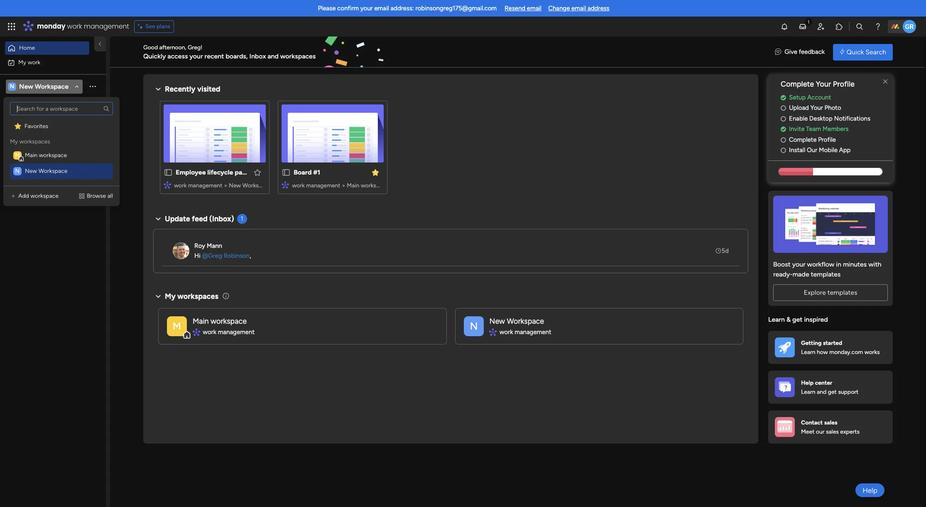 Task type: locate. For each thing, give the bounding box(es) containing it.
2 vertical spatial my
[[165, 292, 176, 301]]

1 vertical spatial and
[[817, 389, 827, 396]]

your up made
[[792, 261, 806, 269]]

work management
[[203, 329, 255, 336], [500, 329, 551, 336]]

profile up "mobile"
[[818, 136, 836, 144]]

help inside help center learn and get support
[[801, 380, 814, 387]]

0 horizontal spatial and
[[268, 52, 279, 60]]

0 horizontal spatial lifecycle
[[47, 120, 68, 127]]

1 vertical spatial my
[[10, 138, 18, 145]]

0 horizontal spatial workspaces
[[19, 138, 50, 145]]

> for lifecycle
[[224, 182, 227, 189]]

check circle image
[[781, 95, 786, 101]]

employee right public board image
[[176, 169, 206, 176]]

employee lifecycle packages list box
[[0, 115, 106, 243]]

my
[[18, 59, 26, 66], [10, 138, 18, 145], [165, 292, 176, 301]]

0 vertical spatial employee
[[20, 120, 45, 127]]

help for help
[[863, 487, 878, 495]]

public board image
[[164, 168, 173, 177]]

workspace selection element
[[8, 82, 70, 92]]

and down center
[[817, 389, 827, 396]]

inbox image
[[799, 22, 807, 31]]

complete profile link
[[781, 135, 893, 145]]

help for help center learn and get support
[[801, 380, 814, 387]]

getting started learn how monday.com works
[[801, 340, 880, 356]]

monday work management
[[37, 22, 129, 31]]

new workspace element
[[10, 164, 113, 179]]

1 horizontal spatial get
[[828, 389, 837, 396]]

our
[[816, 429, 825, 436]]

workspaces right the inbox
[[280, 52, 316, 60]]

get down center
[[828, 389, 837, 396]]

your
[[816, 80, 831, 89], [810, 104, 823, 112]]

2 circle o image from the top
[[781, 116, 786, 122]]

and right the inbox
[[268, 52, 279, 60]]

2 vertical spatial n
[[470, 320, 477, 332]]

2 horizontal spatial main
[[347, 182, 359, 189]]

n for new workspace element
[[15, 168, 20, 175]]

service icon image inside add workspace 'button'
[[10, 193, 17, 200]]

workspace
[[39, 152, 67, 159], [361, 182, 389, 189], [30, 193, 58, 200], [211, 317, 247, 326]]

and inside good afternoon, greg! quickly access your recent boards, inbox and workspaces
[[268, 52, 279, 60]]

add workspace
[[18, 193, 58, 200]]

browse all button
[[75, 190, 116, 203]]

public board image inside employee lifecycle packages 'list box'
[[9, 119, 17, 127]]

get
[[792, 316, 803, 324], [828, 389, 837, 396]]

email
[[374, 5, 389, 12], [527, 5, 542, 12], [571, 5, 586, 12]]

favorites
[[24, 123, 48, 130]]

1 horizontal spatial my
[[18, 59, 26, 66]]

service icon image left add
[[10, 193, 17, 200]]

public board image inside quick search results list box
[[282, 168, 291, 177]]

workspace inside 'button'
[[30, 193, 58, 200]]

0 horizontal spatial >
[[224, 182, 227, 189]]

1 > from the left
[[224, 182, 227, 189]]

my down v2 star 2 "image"
[[10, 138, 18, 145]]

workspace
[[35, 82, 69, 90], [39, 168, 67, 175], [242, 182, 271, 189], [507, 317, 544, 326]]

employee lifecycle packages inside 'list box'
[[20, 120, 94, 127]]

None search field
[[10, 102, 113, 115]]

2 > from the left
[[342, 182, 345, 189]]

0 horizontal spatial main
[[25, 152, 37, 159]]

circle o image inside the complete profile link
[[781, 137, 786, 143]]

workspace image for new workspace element
[[13, 167, 22, 176]]

1 vertical spatial my workspaces
[[165, 292, 218, 301]]

tree grid inside list box
[[10, 119, 113, 179]]

add to favorites image
[[253, 168, 262, 177]]

0 vertical spatial profile
[[833, 80, 855, 89]]

inbox
[[249, 52, 266, 60]]

1 horizontal spatial and
[[817, 389, 827, 396]]

0 horizontal spatial employee lifecycle packages
[[20, 120, 94, 127]]

0 horizontal spatial main workspace
[[25, 152, 67, 159]]

works
[[864, 349, 880, 356]]

my work button
[[5, 56, 89, 69]]

my workspaces down favorites
[[10, 138, 50, 145]]

help inside the help button
[[863, 487, 878, 495]]

public board image
[[9, 119, 17, 127], [282, 168, 291, 177]]

enable desktop notifications
[[789, 115, 870, 122]]

work
[[67, 22, 82, 31], [28, 59, 40, 66], [174, 182, 187, 189], [292, 182, 305, 189], [203, 329, 216, 336], [500, 329, 513, 336]]

learn inside 'getting started learn how monday.com works'
[[801, 349, 815, 356]]

get right &
[[792, 316, 803, 324]]

0 vertical spatial learn
[[768, 316, 785, 324]]

0 vertical spatial packages
[[70, 120, 94, 127]]

ready-
[[773, 271, 793, 279]]

learn down the getting
[[801, 349, 815, 356]]

notifications image
[[780, 22, 789, 31]]

invite
[[789, 126, 805, 133]]

work management for m
[[203, 329, 255, 336]]

0 vertical spatial main workspace
[[25, 152, 67, 159]]

your
[[360, 5, 373, 12], [190, 52, 203, 60], [792, 261, 806, 269]]

add workspace button
[[7, 190, 62, 203]]

learn inside help center learn and get support
[[801, 389, 815, 396]]

employee up my workspaces row
[[20, 120, 45, 127]]

templates down workflow
[[811, 271, 841, 279]]

1 horizontal spatial lifecycle
[[207, 169, 233, 176]]

email left address:
[[374, 5, 389, 12]]

1 horizontal spatial workspaces
[[177, 292, 218, 301]]

0 vertical spatial and
[[268, 52, 279, 60]]

0 vertical spatial your
[[816, 80, 831, 89]]

close my workspaces image
[[153, 292, 163, 302]]

complete profile
[[789, 136, 836, 144]]

quick search
[[847, 48, 886, 56]]

packages down search for content search field
[[70, 120, 94, 127]]

new inside list box
[[25, 168, 37, 175]]

2 vertical spatial your
[[792, 261, 806, 269]]

0 horizontal spatial email
[[374, 5, 389, 12]]

0 horizontal spatial public board image
[[9, 119, 17, 127]]

0 vertical spatial help
[[801, 380, 814, 387]]

recently
[[165, 85, 195, 94]]

see plans
[[145, 23, 170, 30]]

your for upload
[[810, 104, 823, 112]]

1 vertical spatial lifecycle
[[207, 169, 233, 176]]

1 horizontal spatial email
[[527, 5, 542, 12]]

complete up the install
[[789, 136, 817, 144]]

complete up setup
[[781, 80, 814, 89]]

inspired
[[804, 316, 828, 324]]

roy mann image
[[173, 243, 189, 260]]

lifecycle
[[47, 120, 68, 127], [207, 169, 233, 176]]

0 vertical spatial new workspace
[[19, 82, 69, 90]]

see
[[145, 23, 155, 30]]

0 vertical spatial templates
[[811, 271, 841, 279]]

circle o image inside the install our mobile app link
[[781, 148, 786, 154]]

workspace image for workspace selection element
[[8, 82, 16, 91]]

1 vertical spatial your
[[190, 52, 203, 60]]

1 horizontal spatial packages
[[235, 169, 264, 176]]

public board image left favorites
[[9, 119, 17, 127]]

2 vertical spatial learn
[[801, 389, 815, 396]]

getting started element
[[768, 332, 893, 365]]

0 vertical spatial employee lifecycle packages
[[20, 120, 94, 127]]

0 horizontal spatial employee
[[20, 120, 45, 127]]

1 horizontal spatial employee lifecycle packages
[[176, 169, 264, 176]]

list box
[[8, 102, 115, 179]]

made
[[793, 271, 809, 279]]

service icon image
[[10, 193, 17, 200], [78, 193, 85, 200]]

tree grid containing favorites
[[10, 119, 113, 179]]

0 horizontal spatial service icon image
[[10, 193, 17, 200]]

1 vertical spatial learn
[[801, 349, 815, 356]]

workspace image
[[8, 82, 16, 91], [13, 152, 22, 160], [13, 167, 22, 176], [167, 317, 187, 337], [464, 317, 484, 337]]

n for workspace selection element
[[10, 83, 14, 90]]

templates image image
[[776, 196, 885, 253]]

0 vertical spatial lifecycle
[[47, 120, 68, 127]]

monday
[[37, 22, 65, 31]]

service icon image inside browse all button
[[78, 193, 85, 200]]

workspace options image
[[88, 82, 97, 91]]

1 circle o image from the top
[[781, 105, 786, 111]]

1 vertical spatial workspaces
[[19, 138, 50, 145]]

2 service icon image from the left
[[78, 193, 85, 200]]

packages inside employee lifecycle packages 'list box'
[[70, 120, 94, 127]]

lifecycle down search for content search field
[[47, 120, 68, 127]]

upload
[[789, 104, 809, 112]]

option
[[0, 116, 106, 118]]

employee lifecycle packages down search for content search field
[[20, 120, 94, 127]]

n inside list box
[[15, 168, 20, 175]]

email right resend
[[527, 5, 542, 12]]

lifecycle up work management > new workspace
[[207, 169, 233, 176]]

resend email link
[[505, 5, 542, 12]]

1 vertical spatial your
[[810, 104, 823, 112]]

in
[[836, 261, 841, 269]]

complete for complete your profile
[[781, 80, 814, 89]]

0 vertical spatial my workspaces
[[10, 138, 50, 145]]

email for resend email
[[527, 5, 542, 12]]

invite members image
[[817, 22, 825, 31]]

0 vertical spatial get
[[792, 316, 803, 324]]

1 horizontal spatial m
[[173, 320, 181, 332]]

learn
[[768, 316, 785, 324], [801, 349, 815, 356], [801, 389, 815, 396]]

0 vertical spatial main
[[25, 152, 37, 159]]

workspace inside tree grid
[[39, 168, 67, 175]]

1 horizontal spatial public board image
[[282, 168, 291, 177]]

1 vertical spatial complete
[[789, 136, 817, 144]]

notifications
[[834, 115, 870, 122]]

good afternoon, greg! quickly access your recent boards, inbox and workspaces
[[143, 44, 316, 60]]

employee
[[20, 120, 45, 127], [176, 169, 206, 176]]

1 vertical spatial n
[[15, 168, 20, 175]]

contact sales element
[[768, 411, 893, 444]]

0 horizontal spatial m
[[15, 152, 20, 159]]

meet
[[801, 429, 815, 436]]

address:
[[391, 5, 414, 12]]

invite team members
[[789, 126, 849, 133]]

0 horizontal spatial work management
[[203, 329, 255, 336]]

feed
[[192, 215, 207, 224]]

2 email from the left
[[527, 5, 542, 12]]

circle o image up check circle image at the right top of the page
[[781, 116, 786, 122]]

0 horizontal spatial help
[[801, 380, 814, 387]]

2 horizontal spatial email
[[571, 5, 586, 12]]

packages up work management > new workspace
[[235, 169, 264, 176]]

1 horizontal spatial help
[[863, 487, 878, 495]]

1
[[241, 216, 243, 223]]

0 horizontal spatial my
[[10, 138, 18, 145]]

sales
[[824, 420, 837, 427], [826, 429, 839, 436]]

remove from favorites image
[[371, 168, 380, 177]]

with
[[868, 261, 881, 269]]

1 horizontal spatial main workspace
[[193, 317, 247, 326]]

workspaces right close my workspaces icon
[[177, 292, 218, 301]]

our
[[807, 147, 817, 154]]

1 service icon image from the left
[[10, 193, 17, 200]]

1 vertical spatial new workspace
[[25, 168, 67, 175]]

0 horizontal spatial packages
[[70, 120, 94, 127]]

circle o image for enable
[[781, 116, 786, 122]]

home
[[19, 44, 35, 51]]

your down account
[[810, 104, 823, 112]]

0 vertical spatial public board image
[[9, 119, 17, 127]]

public board image left board
[[282, 168, 291, 177]]

sales up 'our'
[[824, 420, 837, 427]]

profile up 'setup account' link
[[833, 80, 855, 89]]

workspaces inside good afternoon, greg! quickly access your recent boards, inbox and workspaces
[[280, 52, 316, 60]]

1 horizontal spatial my workspaces
[[165, 292, 218, 301]]

new
[[19, 82, 33, 90], [25, 168, 37, 175], [229, 182, 241, 189], [489, 317, 505, 326]]

my down home
[[18, 59, 26, 66]]

0 horizontal spatial my workspaces
[[10, 138, 50, 145]]

circle o image down check circle image at the right top of the page
[[781, 137, 786, 143]]

0 vertical spatial my
[[18, 59, 26, 66]]

circle o image left the install
[[781, 148, 786, 154]]

1 image
[[805, 17, 812, 26]]

email for change email address
[[571, 5, 586, 12]]

favorites element
[[10, 119, 113, 135]]

work inside my work button
[[28, 59, 40, 66]]

0 vertical spatial your
[[360, 5, 373, 12]]

management
[[84, 22, 129, 31], [188, 182, 222, 189], [306, 182, 340, 189], [218, 329, 255, 336], [515, 329, 551, 336]]

contact
[[801, 420, 823, 427]]

templates right the explore
[[828, 289, 857, 297]]

n
[[10, 83, 14, 90], [15, 168, 20, 175], [470, 320, 477, 332]]

employee lifecycle packages up work management > new workspace
[[176, 169, 264, 176]]

3 email from the left
[[571, 5, 586, 12]]

2 horizontal spatial your
[[792, 261, 806, 269]]

0 vertical spatial complete
[[781, 80, 814, 89]]

1 horizontal spatial >
[[342, 182, 345, 189]]

upload your photo
[[789, 104, 841, 112]]

0 horizontal spatial n
[[10, 83, 14, 90]]

1 vertical spatial public board image
[[282, 168, 291, 177]]

lifecycle inside 'list box'
[[47, 120, 68, 127]]

circle o image
[[781, 105, 786, 111], [781, 116, 786, 122], [781, 137, 786, 143], [781, 148, 786, 154]]

how
[[817, 349, 828, 356]]

circle o image inside enable desktop notifications "link"
[[781, 116, 786, 122]]

2 vertical spatial new workspace
[[489, 317, 544, 326]]

browse
[[87, 193, 106, 200]]

workspaces down favorites
[[19, 138, 50, 145]]

workspaces
[[280, 52, 316, 60], [19, 138, 50, 145], [177, 292, 218, 301]]

1 work management from the left
[[203, 329, 255, 336]]

new workspace for new workspace element workspace "image"
[[25, 168, 67, 175]]

my workspaces right close my workspaces icon
[[165, 292, 218, 301]]

quickly
[[143, 52, 166, 60]]

my right close my workspaces icon
[[165, 292, 176, 301]]

your down greg!
[[190, 52, 203, 60]]

1 vertical spatial employee lifecycle packages
[[176, 169, 264, 176]]

sales right 'our'
[[826, 429, 839, 436]]

new workspace inside tree grid
[[25, 168, 67, 175]]

1 vertical spatial get
[[828, 389, 837, 396]]

4 circle o image from the top
[[781, 148, 786, 154]]

1 vertical spatial employee
[[176, 169, 206, 176]]

0 vertical spatial n
[[10, 83, 14, 90]]

1 horizontal spatial employee
[[176, 169, 206, 176]]

2 work management from the left
[[500, 329, 551, 336]]

1 vertical spatial templates
[[828, 289, 857, 297]]

2 vertical spatial main
[[193, 317, 209, 326]]

my workspaces
[[10, 138, 50, 145], [165, 292, 218, 301]]

service icon image left the browse
[[78, 193, 85, 200]]

your right confirm
[[360, 5, 373, 12]]

new workspace inside workspace selection element
[[19, 82, 69, 90]]

0 vertical spatial workspaces
[[280, 52, 316, 60]]

complete for complete profile
[[789, 136, 817, 144]]

email right change
[[571, 5, 586, 12]]

help center learn and get support
[[801, 380, 859, 396]]

templates inside boost your workflow in minutes with ready-made templates
[[811, 271, 841, 279]]

team
[[806, 126, 821, 133]]

dapulse x slim image
[[880, 77, 890, 87]]

quick search results list box
[[153, 94, 748, 204]]

0 horizontal spatial get
[[792, 316, 803, 324]]

circle o image inside upload your photo link
[[781, 105, 786, 111]]

0 vertical spatial m
[[15, 152, 20, 159]]

get inside help center learn and get support
[[828, 389, 837, 396]]

tree grid
[[10, 119, 113, 179]]

browse all
[[87, 193, 113, 200]]

learn & get inspired
[[768, 316, 828, 324]]

1 vertical spatial packages
[[235, 169, 264, 176]]

1 vertical spatial help
[[863, 487, 878, 495]]

lifecycle inside quick search results list box
[[207, 169, 233, 176]]

1 horizontal spatial n
[[15, 168, 20, 175]]

setup account
[[789, 94, 831, 101]]

1 vertical spatial main
[[347, 182, 359, 189]]

explore templates button
[[773, 285, 888, 301]]

learn down center
[[801, 389, 815, 396]]

circle o image down check circle icon
[[781, 105, 786, 111]]

main
[[25, 152, 37, 159], [347, 182, 359, 189], [193, 317, 209, 326]]

1 horizontal spatial service icon image
[[78, 193, 85, 200]]

circle o image for upload
[[781, 105, 786, 111]]

feedback
[[799, 48, 825, 56]]

main workspace inside tree grid
[[25, 152, 67, 159]]

2 horizontal spatial workspaces
[[280, 52, 316, 60]]

your up account
[[816, 80, 831, 89]]

1 horizontal spatial work management
[[500, 329, 551, 336]]

0 horizontal spatial your
[[190, 52, 203, 60]]

learn left &
[[768, 316, 785, 324]]

contact sales meet our sales experts
[[801, 420, 860, 436]]

3 circle o image from the top
[[781, 137, 786, 143]]



Task type: describe. For each thing, give the bounding box(es) containing it.
good
[[143, 44, 158, 51]]

boards,
[[226, 52, 248, 60]]

search everything image
[[856, 22, 864, 31]]

learn for getting
[[801, 349, 815, 356]]

1 vertical spatial main workspace
[[193, 317, 247, 326]]

greg!
[[188, 44, 202, 51]]

apps image
[[835, 22, 843, 31]]

afternoon,
[[159, 44, 186, 51]]

main inside list box
[[25, 152, 37, 159]]

service icon image for add workspace
[[10, 193, 17, 200]]

lifecycle for public board icon in the employee lifecycle packages 'list box'
[[47, 120, 68, 127]]

board #1
[[294, 169, 320, 176]]

learn for help
[[801, 389, 815, 396]]

circle o image for complete
[[781, 137, 786, 143]]

2 vertical spatial workspaces
[[177, 292, 218, 301]]

work management for n
[[500, 329, 551, 336]]

main inside quick search results list box
[[347, 182, 359, 189]]

my inside row
[[10, 138, 18, 145]]

1 vertical spatial m
[[173, 320, 181, 332]]

change
[[548, 5, 570, 12]]

install
[[789, 147, 805, 154]]

address
[[588, 5, 609, 12]]

and inside help center learn and get support
[[817, 389, 827, 396]]

my work
[[18, 59, 40, 66]]

robinsongreg175@gmail.com
[[415, 5, 497, 12]]

app
[[839, 147, 851, 154]]

mann
[[207, 242, 222, 250]]

help center element
[[768, 371, 893, 405]]

enable desktop notifications link
[[781, 114, 893, 123]]

work management > new workspace
[[174, 182, 271, 189]]

invite team members link
[[781, 125, 893, 134]]

access
[[167, 52, 188, 60]]

setup
[[789, 94, 806, 101]]

Search for content search field
[[10, 102, 113, 115]]

workspace image for main workspace element
[[13, 152, 22, 160]]

plans
[[157, 23, 170, 30]]

center
[[815, 380, 832, 387]]

(inbox)
[[209, 215, 234, 224]]

please confirm your email address: robinsongreg175@gmail.com
[[318, 5, 497, 12]]

new workspace for workspace "image" for workspace selection element
[[19, 82, 69, 90]]

account
[[807, 94, 831, 101]]

explore templates
[[804, 289, 857, 297]]

new inside workspace selection element
[[19, 82, 33, 90]]

quick search button
[[833, 44, 893, 60]]

1 horizontal spatial main
[[193, 317, 209, 326]]

workspaces inside row
[[19, 138, 50, 145]]

mobile
[[819, 147, 838, 154]]

board
[[294, 169, 312, 176]]

v2 star 2 image
[[15, 122, 21, 130]]

setup account link
[[781, 93, 893, 102]]

greg robinson image
[[903, 20, 916, 33]]

2 horizontal spatial my
[[165, 292, 176, 301]]

circle o image for install
[[781, 148, 786, 154]]

experts
[[840, 429, 860, 436]]

new inside quick search results list box
[[229, 182, 241, 189]]

workspace inside quick search results list box
[[361, 182, 389, 189]]

public board image for employee lifecycle packages
[[9, 119, 17, 127]]

resend
[[505, 5, 525, 12]]

your inside boost your workflow in minutes with ready-made templates
[[792, 261, 806, 269]]

boost
[[773, 261, 791, 269]]

2 horizontal spatial n
[[470, 320, 477, 332]]

my workspaces inside list box
[[10, 138, 50, 145]]

&
[[787, 316, 791, 324]]

templates inside button
[[828, 289, 857, 297]]

help button
[[856, 484, 885, 498]]

workflow
[[807, 261, 834, 269]]

my inside button
[[18, 59, 26, 66]]

your for complete
[[816, 80, 831, 89]]

give
[[785, 48, 797, 56]]

1 email from the left
[[374, 5, 389, 12]]

install our mobile app link
[[781, 146, 893, 155]]

members
[[823, 126, 849, 133]]

roy mann
[[194, 242, 222, 250]]

my workspaces row
[[10, 135, 50, 146]]

service icon image for browse all
[[78, 193, 85, 200]]

none search field inside list box
[[10, 102, 113, 115]]

add
[[18, 193, 29, 200]]

search image
[[103, 105, 110, 112]]

started
[[823, 340, 842, 347]]

recent
[[205, 52, 224, 60]]

5d
[[722, 247, 729, 255]]

help image
[[874, 22, 882, 31]]

change email address link
[[548, 5, 609, 12]]

install our mobile app
[[789, 147, 851, 154]]

main workspace element
[[10, 148, 113, 164]]

enable
[[789, 115, 808, 122]]

v2 user feedback image
[[775, 47, 781, 57]]

packages inside quick search results list box
[[235, 169, 264, 176]]

workspace inside tree grid
[[39, 152, 67, 159]]

minutes
[[843, 261, 867, 269]]

0 vertical spatial sales
[[824, 420, 837, 427]]

getting
[[801, 340, 822, 347]]

close update feed (inbox) image
[[153, 214, 163, 224]]

workspace inside quick search results list box
[[242, 182, 271, 189]]

upload your photo link
[[781, 104, 893, 113]]

select product image
[[7, 22, 16, 31]]

resend email
[[505, 5, 542, 12]]

employee inside 'list box'
[[20, 120, 45, 127]]

monday.com
[[829, 349, 863, 356]]

support
[[838, 389, 859, 396]]

complete your profile
[[781, 80, 855, 89]]

employee inside quick search results list box
[[176, 169, 206, 176]]

v2 bolt switch image
[[840, 48, 845, 57]]

recently visited
[[165, 85, 220, 94]]

give feedback
[[785, 48, 825, 56]]

work management > main workspace
[[292, 182, 389, 189]]

list box containing favorites
[[8, 102, 115, 179]]

home button
[[5, 42, 89, 55]]

public board image for board #1
[[282, 168, 291, 177]]

#1
[[313, 169, 320, 176]]

> for #1
[[342, 182, 345, 189]]

all
[[107, 193, 113, 200]]

close recently visited image
[[153, 84, 163, 94]]

explore
[[804, 289, 826, 297]]

quick
[[847, 48, 864, 56]]

check circle image
[[781, 126, 786, 133]]

please
[[318, 5, 336, 12]]

employee lifecycle packages inside quick search results list box
[[176, 169, 264, 176]]

Search in workspace field
[[17, 100, 69, 109]]

visited
[[197, 85, 220, 94]]

see plans button
[[134, 20, 174, 33]]

1 horizontal spatial your
[[360, 5, 373, 12]]

search
[[866, 48, 886, 56]]

roy
[[194, 242, 205, 250]]

update
[[165, 215, 190, 224]]

m inside workspace "image"
[[15, 152, 20, 159]]

confirm
[[337, 5, 359, 12]]

lifecycle for public board image
[[207, 169, 233, 176]]

boost your workflow in minutes with ready-made templates
[[773, 261, 881, 279]]

update feed (inbox)
[[165, 215, 234, 224]]

change email address
[[548, 5, 609, 12]]

your inside good afternoon, greg! quickly access your recent boards, inbox and workspaces
[[190, 52, 203, 60]]

1 vertical spatial profile
[[818, 136, 836, 144]]

1 vertical spatial sales
[[826, 429, 839, 436]]



Task type: vqa. For each thing, say whether or not it's contained in the screenshot.
packages to the left
yes



